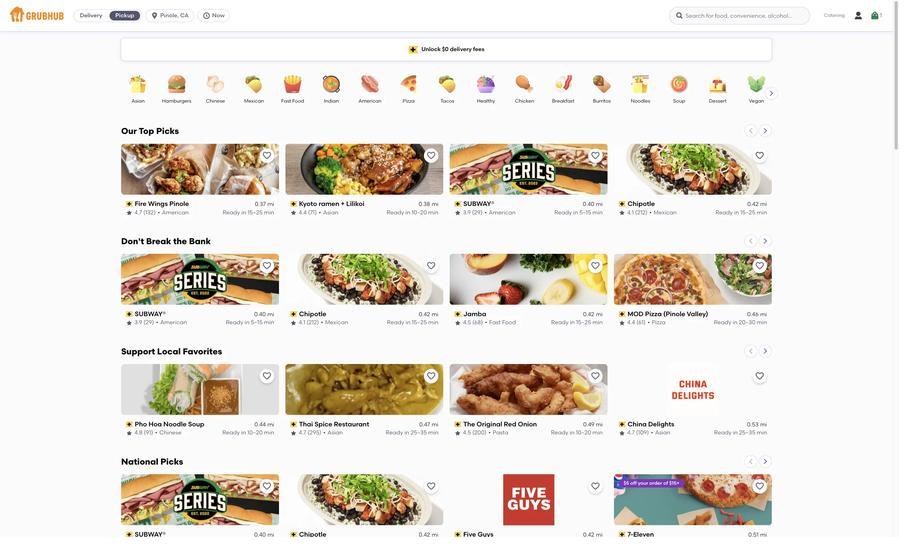 Task type: vqa. For each thing, say whether or not it's contained in the screenshot.
The 0.46
yes



Task type: locate. For each thing, give the bounding box(es) containing it.
off
[[631, 481, 637, 487]]

chipotle logo image
[[614, 144, 772, 195], [286, 254, 444, 305], [286, 475, 444, 526]]

food down fast food image
[[293, 98, 304, 104]]

0 horizontal spatial 0.40 mi
[[254, 312, 274, 318]]

asian down delights
[[656, 430, 671, 437]]

ready for mod pizza (pinole valley) logo
[[715, 320, 732, 327]]

4.5 for support local favorites
[[463, 430, 471, 437]]

(212)
[[636, 209, 648, 216], [307, 320, 319, 327]]

save this restaurant image for thai spice restaurant
[[427, 372, 436, 381]]

• for thai spice restaurant logo
[[324, 430, 326, 437]]

ready in 10–20 min for kyoto ramen + lilikoi
[[387, 209, 439, 216]]

0 vertical spatial chinese
[[206, 98, 225, 104]]

ready in 5–15 min
[[555, 209, 603, 216], [226, 320, 274, 327]]

25–35 down 0.53
[[740, 430, 756, 437]]

healthy image
[[472, 75, 500, 93]]

2 vertical spatial subway® logo image
[[121, 475, 279, 526]]

• asian down ramen
[[319, 209, 339, 216]]

1 4.5 from the top
[[463, 320, 471, 327]]

3.9 for subscription pass icon associated with subway®
[[135, 320, 142, 327]]

1 vertical spatial 4.1 (212)
[[299, 320, 319, 327]]

0 horizontal spatial svg image
[[151, 12, 159, 20]]

save this restaurant button for don't break the bank's 'chipotle logo'
[[424, 259, 439, 274]]

0 vertical spatial 4.4
[[299, 209, 307, 216]]

save this restaurant image
[[427, 151, 436, 161], [591, 151, 601, 161], [262, 261, 272, 271], [427, 261, 436, 271], [591, 261, 601, 271], [755, 261, 765, 271], [262, 372, 272, 381], [755, 372, 765, 381], [262, 482, 272, 492], [427, 482, 436, 492], [591, 482, 601, 492], [755, 482, 765, 492]]

min for 'china delights logo'
[[757, 430, 768, 437]]

1 horizontal spatial svg image
[[203, 12, 211, 20]]

2 ready in 25–35 min from the left
[[715, 430, 768, 437]]

2 4.5 from the top
[[463, 430, 471, 437]]

0.46 mi
[[748, 312, 768, 318]]

2 vertical spatial chipotle logo image
[[286, 475, 444, 526]]

4.7 down the thai
[[299, 430, 306, 437]]

0 vertical spatial subway® logo image
[[450, 144, 608, 195]]

2 vertical spatial pizza
[[652, 320, 666, 327]]

4.4 for mod pizza (pinole valley)
[[628, 320, 636, 327]]

save this restaurant button for subway® logo to the top
[[589, 149, 603, 163]]

0.47
[[420, 422, 430, 429]]

1 horizontal spatial mexican
[[325, 320, 348, 327]]

1 horizontal spatial 10–20
[[412, 209, 427, 216]]

food right (68)
[[502, 320, 516, 327]]

in for thai spice restaurant logo
[[405, 430, 410, 437]]

subscription pass image for china delights
[[619, 422, 626, 428]]

pizza down the pizza image
[[403, 98, 415, 104]]

0 vertical spatial soup
[[674, 98, 686, 104]]

chinese
[[206, 98, 225, 104], [159, 430, 182, 437]]

10–20 for pho hoa noodle soup
[[248, 430, 263, 437]]

10–20
[[412, 209, 427, 216], [248, 430, 263, 437], [576, 430, 592, 437]]

chinese down pho hoa noodle soup
[[159, 430, 182, 437]]

1 vertical spatial 0.40
[[254, 312, 266, 318]]

1 caret left icon image from the top
[[748, 128, 755, 134]]

fast right (68)
[[490, 320, 501, 327]]

0 horizontal spatial (212)
[[307, 320, 319, 327]]

4.5 (68)
[[463, 320, 483, 327]]

min for the fire wings pinole logo
[[264, 209, 274, 216]]

1 vertical spatial (212)
[[307, 320, 319, 327]]

0 horizontal spatial 0.42
[[419, 312, 430, 318]]

dessert
[[710, 98, 727, 104]]

0 vertical spatial 4.1 (212)
[[628, 209, 648, 216]]

mi
[[268, 201, 274, 208], [432, 201, 439, 208], [596, 201, 603, 208], [761, 201, 768, 208], [268, 312, 274, 318], [432, 312, 439, 318], [596, 312, 603, 318], [761, 312, 768, 318], [268, 422, 274, 429], [432, 422, 439, 429], [596, 422, 603, 429], [761, 422, 768, 429]]

1 horizontal spatial ready in 5–15 min
[[555, 209, 603, 216]]

subscription pass image
[[126, 202, 133, 207], [455, 202, 462, 207], [619, 202, 626, 207], [455, 312, 462, 318], [619, 312, 626, 318], [291, 422, 298, 428], [455, 422, 462, 428], [619, 422, 626, 428], [291, 533, 298, 538], [619, 533, 626, 538]]

burritos
[[593, 98, 611, 104]]

1 vertical spatial 4.5
[[463, 430, 471, 437]]

ready in 10–20 min down 0.44
[[223, 430, 274, 437]]

thai
[[299, 421, 313, 429]]

breakfast image
[[550, 75, 578, 93]]

favorites
[[183, 347, 222, 357]]

main navigation navigation
[[0, 0, 894, 31]]

0.40 for subway® logo corresponding to don't break the bank
[[254, 312, 266, 318]]

1 vertical spatial 5–15
[[251, 320, 263, 327]]

1 horizontal spatial chinese
[[206, 98, 225, 104]]

2 caret left icon image from the top
[[748, 238, 755, 245]]

1 horizontal spatial 4.4
[[628, 320, 636, 327]]

0 horizontal spatial 0.42 mi
[[419, 312, 439, 318]]

soup down "soup" image
[[674, 98, 686, 104]]

in for mod pizza (pinole valley) logo
[[733, 320, 738, 327]]

3 caret left icon image from the top
[[748, 348, 755, 355]]

2 svg image from the left
[[871, 11, 881, 21]]

ready in 20–30 min
[[715, 320, 768, 327]]

0 horizontal spatial 4.7
[[135, 209, 142, 216]]

10–20 down the 0.49
[[576, 430, 592, 437]]

2 horizontal spatial 10–20
[[576, 430, 592, 437]]

1 vertical spatial chipotle logo image
[[286, 254, 444, 305]]

save this restaurant button for the kyoto ramen + lilikoi logo
[[424, 149, 439, 163]]

1 horizontal spatial fast
[[490, 320, 501, 327]]

save this restaurant image
[[262, 151, 272, 161], [755, 151, 765, 161], [427, 372, 436, 381], [591, 372, 601, 381]]

0 vertical spatial subway®
[[464, 200, 495, 208]]

4 caret left icon image from the top
[[748, 459, 755, 465]]

(91)
[[144, 430, 153, 437]]

1 vertical spatial 3.9 (29)
[[135, 320, 154, 327]]

1 horizontal spatial 4.1
[[628, 209, 634, 216]]

0 horizontal spatial chinese
[[159, 430, 182, 437]]

1 horizontal spatial (212)
[[636, 209, 648, 216]]

1 horizontal spatial 3.9
[[463, 209, 471, 216]]

fire
[[135, 200, 147, 208]]

ready
[[223, 209, 240, 216], [387, 209, 404, 216], [555, 209, 572, 216], [716, 209, 733, 216], [226, 320, 243, 327], [387, 320, 405, 327], [552, 320, 569, 327], [715, 320, 732, 327], [223, 430, 240, 437], [386, 430, 403, 437], [551, 430, 569, 437], [715, 430, 732, 437]]

chicken image
[[511, 75, 539, 93]]

american for subway® logo to the top
[[489, 209, 516, 216]]

1 vertical spatial pizza
[[646, 311, 662, 318]]

ready in 25–35 min for thai spice restaurant
[[386, 430, 439, 437]]

1 horizontal spatial subway®
[[464, 200, 495, 208]]

5–15 for subway® logo corresponding to don't break the bank
[[251, 320, 263, 327]]

0 horizontal spatial 4.4
[[299, 209, 307, 216]]

tacos image
[[434, 75, 462, 93]]

4.7 for fire wings pinole
[[135, 209, 142, 216]]

mexican
[[244, 98, 264, 104], [654, 209, 677, 216], [325, 320, 348, 327]]

• chinese
[[155, 430, 182, 437]]

25–35 down the 0.47
[[411, 430, 427, 437]]

0.49
[[584, 422, 595, 429]]

asian image
[[124, 75, 152, 93]]

asian
[[132, 98, 145, 104], [323, 209, 339, 216], [328, 430, 343, 437], [656, 430, 671, 437]]

20–30
[[739, 320, 756, 327]]

1 horizontal spatial food
[[502, 320, 516, 327]]

valley)
[[687, 311, 709, 318]]

soup right noodle
[[188, 421, 204, 429]]

american image
[[356, 75, 384, 93]]

ready in 25–35 min
[[386, 430, 439, 437], [715, 430, 768, 437]]

save this restaurant image for the kyoto ramen + lilikoi logo's save this restaurant button
[[427, 151, 436, 161]]

4.5 left (68)
[[463, 320, 471, 327]]

save this restaurant image for save this restaurant button associated with jamba logo
[[591, 261, 601, 271]]

0 horizontal spatial svg image
[[854, 11, 864, 21]]

0 vertical spatial 4.5
[[463, 320, 471, 327]]

0 horizontal spatial 3.9
[[135, 320, 142, 327]]

0 vertical spatial (29)
[[472, 209, 483, 216]]

bank
[[189, 236, 211, 247]]

chipotle
[[628, 200, 655, 208], [299, 311, 327, 318]]

svg image
[[151, 12, 159, 20], [203, 12, 211, 20], [676, 12, 684, 20]]

• for the fire wings pinole logo
[[158, 209, 160, 216]]

0 vertical spatial chipotle logo image
[[614, 144, 772, 195]]

five guys logo image
[[503, 475, 555, 526]]

1 vertical spatial picks
[[161, 457, 183, 467]]

0 vertical spatial chipotle
[[628, 200, 655, 208]]

delivery button
[[74, 9, 108, 22]]

caret right icon image for the
[[763, 238, 769, 245]]

1 horizontal spatial 3.9 (29)
[[463, 209, 483, 216]]

0 horizontal spatial 4.1
[[299, 320, 305, 327]]

0.49 mi
[[584, 422, 603, 429]]

in for pho hoa noodle soup logo
[[241, 430, 246, 437]]

subway® logo image
[[450, 144, 608, 195], [121, 254, 279, 305], [121, 475, 279, 526]]

subscription pass image for chipotle
[[619, 202, 626, 207]]

local
[[157, 347, 181, 357]]

0.37 mi
[[255, 201, 274, 208]]

subscription pass image for jamba
[[455, 312, 462, 318]]

$5
[[624, 481, 630, 487]]

4.7 down china
[[628, 430, 635, 437]]

1 svg image from the left
[[151, 12, 159, 20]]

4.7 down the fire
[[135, 209, 142, 216]]

0 horizontal spatial • mexican
[[321, 320, 348, 327]]

1 vertical spatial ready in 5–15 min
[[226, 320, 274, 327]]

picks down the • chinese
[[161, 457, 183, 467]]

pizza up the • pizza
[[646, 311, 662, 318]]

now
[[212, 12, 225, 19]]

order
[[650, 481, 663, 487]]

1 horizontal spatial ready in 25–35 min
[[715, 430, 768, 437]]

• asian
[[319, 209, 339, 216], [324, 430, 343, 437], [651, 430, 671, 437]]

4.1 for chipotle's subscription pass icon
[[299, 320, 305, 327]]

fast
[[281, 98, 291, 104], [490, 320, 501, 327]]

1 vertical spatial 4.4
[[628, 320, 636, 327]]

ready in 10–20 min down the "0.38"
[[387, 209, 439, 216]]

top
[[139, 126, 154, 136]]

jamba logo image
[[450, 254, 608, 305]]

indian
[[324, 98, 339, 104]]

min for pho hoa noodle soup logo
[[264, 430, 274, 437]]

0 horizontal spatial subway®
[[135, 311, 166, 318]]

your
[[638, 481, 649, 487]]

• asian for support local favorites
[[324, 430, 343, 437]]

star icon image for chipotle's subscription pass icon
[[291, 320, 297, 327]]

0 horizontal spatial 10–20
[[248, 430, 263, 437]]

pickup
[[115, 12, 134, 19]]

ready in 10–20 min down the 0.49
[[551, 430, 603, 437]]

0 horizontal spatial soup
[[188, 421, 204, 429]]

ready for don't break the bank's 'chipotle logo'
[[387, 320, 405, 327]]

3.9 for subscription pass image corresponding to subway®
[[463, 209, 471, 216]]

2 horizontal spatial 0.42
[[748, 201, 759, 208]]

indian image
[[318, 75, 346, 93]]

ready for subway® logo corresponding to don't break the bank
[[226, 320, 243, 327]]

pho
[[135, 421, 147, 429]]

0.42 for jamba logo
[[584, 312, 595, 318]]

0 horizontal spatial chipotle
[[299, 311, 327, 318]]

star icon image for thai spice restaurant's subscription pass image
[[291, 431, 297, 437]]

subscription pass image for subway®
[[455, 202, 462, 207]]

1 vertical spatial subway®
[[135, 311, 166, 318]]

(29) for subway® logo corresponding to don't break the bank
[[144, 320, 154, 327]]

4.4 down "mod"
[[628, 320, 636, 327]]

1 horizontal spatial ready in 10–20 min
[[387, 209, 439, 216]]

caret left icon image
[[748, 128, 755, 134], [748, 238, 755, 245], [748, 348, 755, 355], [748, 459, 755, 465]]

1 horizontal spatial soup
[[674, 98, 686, 104]]

• for the original red onion logo
[[489, 430, 491, 437]]

• for 'china delights logo'
[[651, 430, 654, 437]]

don't break the bank
[[121, 236, 211, 247]]

star icon image
[[126, 210, 133, 216], [291, 210, 297, 216], [455, 210, 461, 216], [619, 210, 626, 216], [126, 320, 133, 327], [291, 320, 297, 327], [455, 320, 461, 327], [619, 320, 626, 327], [126, 431, 133, 437], [291, 431, 297, 437], [455, 431, 461, 437], [619, 431, 626, 437]]

ready in 5–15 min for subway® logo to the top
[[555, 209, 603, 216]]

noodle
[[164, 421, 187, 429]]

• fast food
[[485, 320, 516, 327]]

hamburgers
[[162, 98, 192, 104]]

1 ready in 25–35 min from the left
[[386, 430, 439, 437]]

1 horizontal spatial svg image
[[871, 11, 881, 21]]

1 horizontal spatial 5–15
[[580, 209, 592, 216]]

ramen
[[319, 200, 340, 208]]

star icon image for subscription pass image for mod pizza (pinole valley)
[[619, 320, 626, 327]]

(200)
[[473, 430, 487, 437]]

0 horizontal spatial 4.1 (212)
[[299, 320, 319, 327]]

asian down kyoto ramen + lilikoi at the left of the page
[[323, 209, 339, 216]]

svg image inside pinole, ca button
[[151, 12, 159, 20]]

asian down thai spice restaurant
[[328, 430, 343, 437]]

ready in 15–25 min
[[223, 209, 274, 216], [716, 209, 768, 216], [387, 320, 439, 327], [552, 320, 603, 327]]

4.5 down the
[[463, 430, 471, 437]]

0 vertical spatial 5–15
[[580, 209, 592, 216]]

1 horizontal spatial 4.7
[[299, 430, 306, 437]]

fast food
[[281, 98, 304, 104]]

min for jamba logo
[[593, 320, 603, 327]]

subscription pass image for chipotle
[[291, 312, 298, 318]]

0 horizontal spatial food
[[293, 98, 304, 104]]

10–20 down 0.44
[[248, 430, 263, 437]]

pizza down mod pizza (pinole valley)
[[652, 320, 666, 327]]

•
[[158, 209, 160, 216], [319, 209, 321, 216], [485, 209, 487, 216], [650, 209, 652, 216], [156, 320, 158, 327], [321, 320, 323, 327], [485, 320, 488, 327], [648, 320, 650, 327], [155, 430, 157, 437], [324, 430, 326, 437], [489, 430, 491, 437], [651, 430, 654, 437]]

in for the kyoto ramen + lilikoi logo
[[406, 209, 411, 216]]

1 horizontal spatial (29)
[[472, 209, 483, 216]]

0 horizontal spatial ready in 5–15 min
[[226, 320, 274, 327]]

ready in 25–35 min down the 0.47
[[386, 430, 439, 437]]

2 vertical spatial mexican
[[325, 320, 348, 327]]

2 horizontal spatial 0.42 mi
[[748, 201, 768, 208]]

4.4 left (71)
[[299, 209, 307, 216]]

10–20 down the "0.38"
[[412, 209, 427, 216]]

min for the original red onion logo
[[593, 430, 603, 437]]

ready in 10–20 min for the original red onion
[[551, 430, 603, 437]]

1 horizontal spatial 0.42 mi
[[584, 312, 603, 318]]

chicken
[[515, 98, 535, 104]]

2 svg image from the left
[[203, 12, 211, 20]]

4.4
[[299, 209, 307, 216], [628, 320, 636, 327]]

chipotle for chipotle's subscription pass icon
[[299, 311, 327, 318]]

min for don't break the bank's 'chipotle logo'
[[429, 320, 439, 327]]

chinese down chinese image
[[206, 98, 225, 104]]

kyoto ramen + lilikoi logo image
[[286, 144, 444, 195]]

save this restaurant button for jamba logo
[[589, 259, 603, 274]]

star icon image for subscription pass image related to chipotle
[[619, 210, 626, 216]]

1 svg image from the left
[[854, 11, 864, 21]]

10–20 for the original red onion
[[576, 430, 592, 437]]

picks right top
[[156, 126, 179, 136]]

now button
[[197, 9, 233, 22]]

caret right icon image for picks
[[763, 128, 769, 134]]

save this restaurant button for pho hoa noodle soup logo
[[260, 369, 274, 384]]

4.7 (295)
[[299, 430, 322, 437]]

subscription pass image
[[291, 202, 298, 207], [126, 312, 133, 318], [291, 312, 298, 318], [126, 422, 133, 428], [126, 533, 133, 538], [455, 533, 462, 538]]

1 horizontal spatial 4.1 (212)
[[628, 209, 648, 216]]

fire wings pinole
[[135, 200, 189, 208]]

• pizza
[[648, 320, 666, 327]]

star icon image for china delights's subscription pass image
[[619, 431, 626, 437]]

4.5
[[463, 320, 471, 327], [463, 430, 471, 437]]

star icon image for subscription pass icon related to pho hoa noodle soup
[[126, 431, 133, 437]]

asian down 'asian' image
[[132, 98, 145, 104]]

food
[[293, 98, 304, 104], [502, 320, 516, 327]]

ready for jamba logo
[[552, 320, 569, 327]]

0 horizontal spatial 25–35
[[411, 430, 427, 437]]

0 horizontal spatial 0.40
[[254, 312, 266, 318]]

0.42 mi
[[748, 201, 768, 208], [419, 312, 439, 318], [584, 312, 603, 318]]

fast down fast food image
[[281, 98, 291, 104]]

svg image inside now button
[[203, 12, 211, 20]]

• american
[[158, 209, 189, 216], [485, 209, 516, 216], [156, 320, 187, 327]]

china
[[628, 421, 647, 429]]

min for subway® logo corresponding to don't break the bank
[[264, 320, 274, 327]]

1 vertical spatial mexican
[[654, 209, 677, 216]]

1 horizontal spatial 0.40 mi
[[583, 201, 603, 208]]

asian for kyoto
[[323, 209, 339, 216]]

pizza
[[403, 98, 415, 104], [646, 311, 662, 318], [652, 320, 666, 327]]

1 vertical spatial fast
[[490, 320, 501, 327]]

healthy
[[477, 98, 495, 104]]

(61)
[[637, 320, 646, 327]]

0 vertical spatial fast
[[281, 98, 291, 104]]

0 horizontal spatial fast
[[281, 98, 291, 104]]

chipotle logo image for national picks
[[286, 475, 444, 526]]

2 horizontal spatial svg image
[[676, 12, 684, 20]]

• asian down thai spice restaurant
[[324, 430, 343, 437]]

• for subway® logo corresponding to don't break the bank
[[156, 320, 158, 327]]

2 horizontal spatial 4.7
[[628, 430, 635, 437]]

1 horizontal spatial 25–35
[[740, 430, 756, 437]]

(pinole
[[664, 311, 686, 318]]

svg image for pinole, ca
[[151, 12, 159, 20]]

caret right icon image
[[769, 90, 775, 97], [763, 128, 769, 134], [763, 238, 769, 245], [763, 348, 769, 355], [763, 459, 769, 465]]

svg image
[[854, 11, 864, 21], [871, 11, 881, 21]]

1 vertical spatial chipotle
[[299, 311, 327, 318]]

0 vertical spatial food
[[293, 98, 304, 104]]

1 25–35 from the left
[[411, 430, 427, 437]]

save this restaurant button for mod pizza (pinole valley) logo
[[753, 259, 768, 274]]

4.1 for subscription pass image related to chipotle
[[628, 209, 634, 216]]

caret left icon image for picks
[[748, 128, 755, 134]]

subscription pass image for the original red onion
[[455, 422, 462, 428]]

picks
[[156, 126, 179, 136], [161, 457, 183, 467]]

0.53 mi
[[748, 422, 768, 429]]

ready for thai spice restaurant logo
[[386, 430, 403, 437]]

american for subway® logo corresponding to don't break the bank
[[160, 320, 187, 327]]

1 vertical spatial 4.1
[[299, 320, 305, 327]]

0 vertical spatial mexican
[[244, 98, 264, 104]]

1 vertical spatial (29)
[[144, 320, 154, 327]]

catering
[[825, 13, 845, 18]]

2 horizontal spatial ready in 10–20 min
[[551, 430, 603, 437]]

ca
[[180, 12, 189, 19]]

1 horizontal spatial 0.42
[[584, 312, 595, 318]]

star icon image for subscription pass image corresponding to jamba
[[455, 320, 461, 327]]

save this restaurant image for save this restaurant button associated with "five guys logo"
[[591, 482, 601, 492]]

0 vertical spatial (212)
[[636, 209, 648, 216]]

0 horizontal spatial 3.9 (29)
[[135, 320, 154, 327]]

ready in 15–25 min for don't break the bank's 'chipotle logo'
[[387, 320, 439, 327]]

ready for subway® logo to the top
[[555, 209, 572, 216]]

4.7 for china delights
[[628, 430, 635, 437]]

1 horizontal spatial 0.40
[[583, 201, 595, 208]]

star icon image for subscription pass icon associated with kyoto ramen + lilikoi
[[291, 210, 297, 216]]

soup
[[674, 98, 686, 104], [188, 421, 204, 429]]

mod
[[628, 311, 644, 318]]

subscription pass image for pho hoa noodle soup
[[126, 422, 133, 428]]

ready in 25–35 min down 0.53
[[715, 430, 768, 437]]

• asian down delights
[[651, 430, 671, 437]]

subway® for subscription pass icon associated with subway®
[[135, 311, 166, 318]]

0 horizontal spatial 5–15
[[251, 320, 263, 327]]

2 25–35 from the left
[[740, 430, 756, 437]]

save this restaurant image for save this restaurant button related to mod pizza (pinole valley) logo
[[755, 261, 765, 271]]

svg image for now
[[203, 12, 211, 20]]

fire wings pinole logo image
[[121, 144, 279, 195]]

save this restaurant button for "five guys logo"
[[589, 480, 603, 494]]

3.9 (29)
[[463, 209, 483, 216], [135, 320, 154, 327]]

1 vertical spatial 0.40 mi
[[254, 312, 274, 318]]

breakfast
[[553, 98, 575, 104]]



Task type: describe. For each thing, give the bounding box(es) containing it.
tacos
[[441, 98, 455, 104]]

save this restaurant button for 'chipotle logo' related to national picks
[[424, 480, 439, 494]]

0.44
[[255, 422, 266, 429]]

the
[[464, 421, 475, 429]]

burritos image
[[588, 75, 616, 93]]

(132)
[[143, 209, 156, 216]]

unlock $0 delivery fees
[[422, 46, 485, 53]]

ready in 15–25 min for the fire wings pinole logo
[[223, 209, 274, 216]]

save this restaurant image for subway® logo corresponding to national picks's save this restaurant button
[[262, 482, 272, 492]]

dessert image
[[704, 75, 733, 93]]

china delights
[[628, 421, 675, 429]]

kyoto
[[299, 200, 317, 208]]

$5 off your order of $15+
[[624, 481, 680, 487]]

thai spice restaurant logo image
[[286, 365, 444, 416]]

(68)
[[473, 320, 483, 327]]

our top picks
[[121, 126, 179, 136]]

delights
[[649, 421, 675, 429]]

chinese image
[[201, 75, 230, 93]]

svg image inside 1 button
[[871, 11, 881, 21]]

3 svg image from the left
[[676, 12, 684, 20]]

pickup button
[[108, 9, 142, 22]]

• asian for our top picks
[[319, 209, 339, 216]]

4.8
[[135, 430, 143, 437]]

1
[[881, 12, 883, 19]]

star icon image for subscription pass icon associated with subway®
[[126, 320, 133, 327]]

onion
[[518, 421, 537, 429]]

american for the fire wings pinole logo
[[162, 209, 189, 216]]

4.4 for kyoto ramen + lilikoi
[[299, 209, 307, 216]]

in for the fire wings pinole logo
[[242, 209, 246, 216]]

min for the kyoto ramen + lilikoi logo
[[429, 209, 439, 216]]

0.38
[[419, 201, 430, 208]]

delivery
[[450, 46, 472, 53]]

ready for pho hoa noodle soup logo
[[223, 430, 240, 437]]

asian for thai
[[328, 430, 343, 437]]

support
[[121, 347, 155, 357]]

15–25 for the fire wings pinole logo
[[248, 209, 263, 216]]

0.37
[[255, 201, 266, 208]]

save this restaurant button for the topmost 'chipotle logo'
[[753, 149, 768, 163]]

break
[[146, 236, 171, 247]]

• for the kyoto ramen + lilikoi logo
[[319, 209, 321, 216]]

4.7 (132)
[[135, 209, 156, 216]]

0.44 mi
[[255, 422, 274, 429]]

vegan
[[750, 98, 765, 104]]

don't
[[121, 236, 144, 247]]

soup image
[[666, 75, 694, 93]]

min for thai spice restaurant logo
[[429, 430, 439, 437]]

pho hoa noodle soup
[[135, 421, 204, 429]]

noodles image
[[627, 75, 655, 93]]

0.40 for subway® logo to the top
[[583, 201, 595, 208]]

delivery
[[80, 12, 102, 19]]

jamba
[[464, 311, 487, 318]]

min for mod pizza (pinole valley) logo
[[757, 320, 768, 327]]

in for 'china delights logo'
[[733, 430, 738, 437]]

star icon image for subscription pass image related to fire wings pinole
[[126, 210, 133, 216]]

25–35 for thai spice restaurant
[[411, 430, 427, 437]]

pinole,
[[160, 12, 179, 19]]

subscription pass image for thai spice restaurant
[[291, 422, 298, 428]]

0.38 mi
[[419, 201, 439, 208]]

fast food image
[[279, 75, 307, 93]]

mod pizza (pinole valley)
[[628, 311, 709, 318]]

save this restaurant image for save this restaurant button related to 'china delights logo'
[[755, 372, 765, 381]]

hamburgers image
[[163, 75, 191, 93]]

save this restaurant image for don't break the bank's 'chipotle logo' save this restaurant button
[[427, 261, 436, 271]]

china delights logo image
[[668, 365, 719, 416]]

save this restaurant image for the original red onion
[[591, 372, 601, 381]]

(71)
[[308, 209, 317, 216]]

save this restaurant button for the fire wings pinole logo
[[260, 149, 274, 163]]

save this restaurant image for save this restaurant button corresponding to 'chipotle logo' related to national picks
[[427, 482, 436, 492]]

save this restaurant button for the original red onion logo
[[589, 369, 603, 384]]

asian for china
[[656, 430, 671, 437]]

grubhub plus flag logo image
[[409, 46, 418, 53]]

chipotle for subscription pass image related to chipotle
[[628, 200, 655, 208]]

0 vertical spatial pizza
[[403, 98, 415, 104]]

• pasta
[[489, 430, 509, 437]]

save this restaurant button for thai spice restaurant logo
[[424, 369, 439, 384]]

star icon image for subscription pass image for the original red onion
[[455, 431, 461, 437]]

pinole, ca
[[160, 12, 189, 19]]

the original red onion logo image
[[450, 365, 608, 416]]

save this restaurant image for save this restaurant button associated with pho hoa noodle soup logo
[[262, 372, 272, 381]]

vegan image
[[743, 75, 771, 93]]

caret right icon image for favorites
[[763, 348, 769, 355]]

0.46
[[748, 312, 759, 318]]

fees
[[473, 46, 485, 53]]

15–25 for jamba logo
[[577, 320, 592, 327]]

1 vertical spatial food
[[502, 320, 516, 327]]

red
[[504, 421, 517, 429]]

15–25 for the topmost 'chipotle logo'
[[741, 209, 756, 216]]

subscription pass image for fire wings pinole
[[126, 202, 133, 207]]

the
[[173, 236, 187, 247]]

4.5 for don't break the bank
[[463, 320, 471, 327]]

star icon image for subscription pass image corresponding to subway®
[[455, 210, 461, 216]]

pinole
[[169, 200, 189, 208]]

pizza image
[[395, 75, 423, 93]]

pasta
[[493, 430, 509, 437]]

(295)
[[308, 430, 322, 437]]

hoa
[[149, 421, 162, 429]]

ready for the kyoto ramen + lilikoi logo
[[387, 209, 404, 216]]

subscription pass image for mod pizza (pinole valley)
[[619, 312, 626, 318]]

0.42 for don't break the bank's 'chipotle logo'
[[419, 312, 430, 318]]

restaurant
[[334, 421, 369, 429]]

4.7 (109)
[[628, 430, 649, 437]]

pinole, ca button
[[145, 9, 197, 22]]

catering button
[[819, 7, 851, 25]]

1 vertical spatial soup
[[188, 421, 204, 429]]

5–15 for subway® logo to the top
[[580, 209, 592, 216]]

pho hoa noodle soup logo image
[[121, 365, 279, 416]]

0.47 mi
[[420, 422, 439, 429]]

support local favorites
[[121, 347, 222, 357]]

national
[[121, 457, 158, 467]]

thai spice restaurant
[[299, 421, 369, 429]]

• for mod pizza (pinole valley) logo
[[648, 320, 650, 327]]

kyoto ramen + lilikoi
[[299, 200, 365, 208]]

ready for the fire wings pinole logo
[[223, 209, 240, 216]]

4.4 (71)
[[299, 209, 317, 216]]

caret left icon image for favorites
[[748, 348, 755, 355]]

$0
[[442, 46, 449, 53]]

lilikoi
[[347, 200, 365, 208]]

0.42 mi for don't break the bank's 'chipotle logo'
[[419, 312, 439, 318]]

0.42 mi for jamba logo
[[584, 312, 603, 318]]

4.8 (91)
[[135, 430, 153, 437]]

$15+
[[670, 481, 680, 487]]

min for the topmost 'chipotle logo'
[[757, 209, 768, 216]]

mexican image
[[240, 75, 268, 93]]

10–20 for kyoto ramen + lilikoi
[[412, 209, 427, 216]]

Search for food, convenience, alcohol... search field
[[669, 7, 810, 25]]

in for subway® logo corresponding to don't break the bank
[[245, 320, 250, 327]]

save this restaurant button for 'china delights logo'
[[753, 369, 768, 384]]

unlock
[[422, 46, 441, 53]]

2 horizontal spatial mexican
[[654, 209, 677, 216]]

0.53
[[748, 422, 759, 429]]

1 vertical spatial • mexican
[[321, 320, 348, 327]]

7-eleven logo image
[[614, 475, 772, 526]]

1 horizontal spatial • mexican
[[650, 209, 677, 216]]

noodles
[[631, 98, 651, 104]]

national picks
[[121, 457, 183, 467]]

ready for 'china delights logo'
[[715, 430, 732, 437]]

save this restaurant image for fire wings pinole
[[262, 151, 272, 161]]

0 vertical spatial picks
[[156, 126, 179, 136]]

• american for our top picks
[[158, 209, 189, 216]]

of
[[664, 481, 669, 487]]

in for subway® logo to the top
[[574, 209, 578, 216]]

4.5 (200)
[[463, 430, 487, 437]]

4.7 for thai spice restaurant
[[299, 430, 306, 437]]

ready in 25–35 min for china delights
[[715, 430, 768, 437]]

in for jamba logo
[[570, 320, 575, 327]]

subscription pass image for kyoto ramen + lilikoi
[[291, 202, 298, 207]]

4.4 (61)
[[628, 320, 646, 327]]

spice
[[315, 421, 333, 429]]

0.42 mi for the topmost 'chipotle logo'
[[748, 201, 768, 208]]

subway® logo image for national picks
[[121, 475, 279, 526]]

mod pizza (pinole valley) logo image
[[614, 254, 772, 305]]

wings
[[148, 200, 168, 208]]

15–25 for don't break the bank's 'chipotle logo'
[[412, 320, 427, 327]]

original
[[477, 421, 503, 429]]

1 vertical spatial chinese
[[159, 430, 182, 437]]

+
[[341, 200, 345, 208]]



